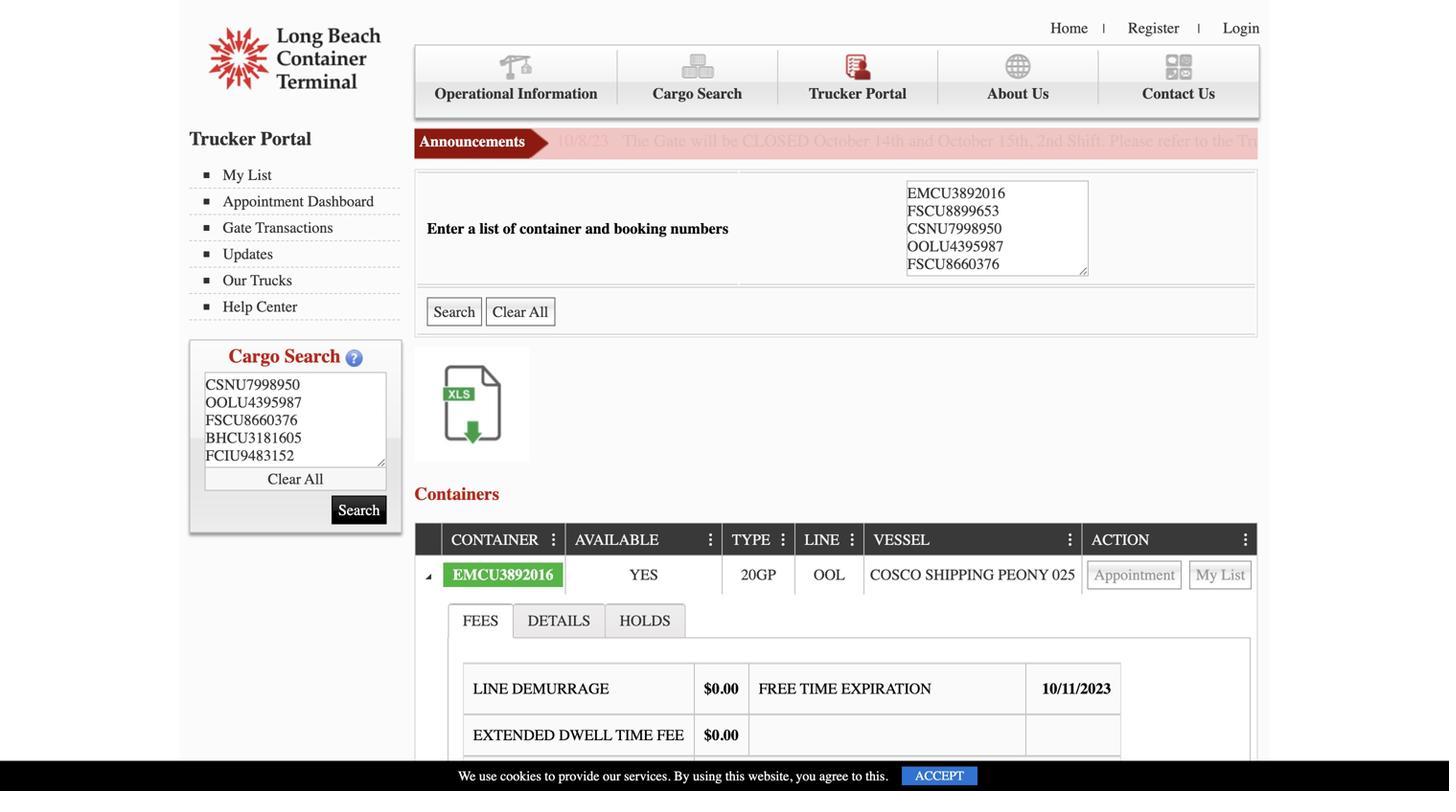 Task type: describe. For each thing, give the bounding box(es) containing it.
will
[[691, 131, 718, 151]]

this.
[[866, 769, 888, 784]]

our trucks link
[[204, 272, 400, 289]]

line link
[[805, 524, 849, 555]]

action
[[1092, 531, 1150, 549]]

updates
[[223, 245, 273, 263]]

edit column settings image for container
[[546, 533, 562, 548]]

0 vertical spatial search
[[698, 85, 742, 103]]

shift.
[[1067, 131, 1105, 151]]

3 $0.00 from the top
[[704, 769, 739, 787]]

0 horizontal spatial portal
[[260, 128, 312, 150]]

demurrage
[[512, 680, 609, 698]]

trucker portal inside 'link'
[[809, 85, 907, 103]]

cosco shipping peony 025 cell
[[864, 556, 1081, 595]]

login link
[[1223, 19, 1260, 37]]

appointment
[[223, 193, 304, 210]]

1 horizontal spatial to
[[852, 769, 862, 784]]

list
[[480, 220, 499, 237]]

hours
[[1319, 131, 1362, 151]]

my list link
[[204, 166, 400, 184]]

extended
[[473, 727, 555, 745]]

help center link
[[204, 298, 400, 316]]

type
[[732, 531, 770, 549]]

line for line
[[805, 531, 840, 549]]

ool cell
[[795, 556, 864, 595]]

free time expiration
[[759, 680, 932, 698]]

use
[[479, 769, 497, 784]]

edit column settings image for line
[[845, 533, 860, 548]]

row containing emcu3892016
[[416, 556, 1257, 595]]

fo
[[1436, 131, 1449, 151]]

vessel column header
[[864, 524, 1081, 556]]

appointment dashboard link
[[204, 193, 400, 210]]

20gp
[[741, 567, 776, 584]]

numbers
[[671, 220, 729, 237]]

transactions
[[256, 219, 333, 237]]

about
[[987, 85, 1028, 103]]

emcu3892016
[[453, 567, 553, 584]]

container column header
[[441, 524, 565, 556]]

of
[[503, 220, 516, 237]]

2 horizontal spatial gate
[[1283, 131, 1315, 151]]

0 horizontal spatial search
[[285, 346, 341, 368]]

announcements
[[419, 133, 525, 150]]

accept button
[[902, 767, 978, 786]]

by
[[674, 769, 690, 784]]

booking
[[614, 220, 667, 237]]

operational information link
[[416, 50, 618, 104]]

gate transactions link
[[204, 219, 400, 237]]

the
[[623, 131, 650, 151]]

using
[[693, 769, 722, 784]]

help
[[223, 298, 253, 316]]

login
[[1223, 19, 1260, 37]]

menu bar containing my list
[[189, 164, 410, 321]]

you
[[796, 769, 816, 784]]

vessel link
[[874, 524, 939, 555]]

cosco shipping peony 025
[[870, 567, 1076, 584]]

about us
[[987, 85, 1049, 103]]

about us link
[[938, 50, 1099, 104]]

the
[[1213, 131, 1234, 151]]

ool
[[814, 567, 845, 584]]

025
[[1053, 567, 1076, 584]]

my
[[223, 166, 244, 184]]

Enter container numbers and/ or booking numbers.  text field
[[205, 372, 387, 468]]

page
[[1399, 131, 1432, 151]]

website,
[[748, 769, 793, 784]]

container link
[[452, 524, 548, 555]]

1 horizontal spatial and
[[909, 131, 934, 151]]

10/8/23 the gate will be closed october 14th and october 15th, 2nd shift. please refer to the truck gate hours web page fo
[[556, 131, 1449, 151]]

containers
[[415, 484, 499, 505]]

1 horizontal spatial gate
[[654, 131, 686, 151]]

10/8/23
[[556, 131, 609, 151]]

register link
[[1128, 19, 1179, 37]]

emcu3892016 cell
[[441, 556, 565, 595]]

1 | from the left
[[1103, 21, 1105, 36]]

enter a list of container and booking numbers
[[427, 220, 729, 237]]

total
[[473, 769, 526, 787]]

yes cell
[[565, 556, 722, 595]]

0 horizontal spatial time
[[616, 727, 653, 745]]

details tab
[[513, 604, 606, 638]]

home
[[1051, 19, 1088, 37]]

edit column settings image for type
[[776, 533, 791, 548]]

list
[[248, 166, 272, 184]]

my list appointment dashboard gate transactions updates our trucks help center
[[223, 166, 374, 316]]

trucker inside 'link'
[[809, 85, 862, 103]]

we
[[458, 769, 476, 784]]

us for contact us
[[1198, 85, 1215, 103]]

line column header
[[795, 524, 864, 556]]

container
[[452, 531, 539, 549]]

holds tab
[[605, 604, 686, 638]]

expiration
[[841, 680, 932, 698]]

cookies
[[500, 769, 541, 784]]

please
[[1110, 131, 1154, 151]]



Task type: locate. For each thing, give the bounding box(es) containing it.
services.
[[624, 769, 671, 784]]

tab list
[[443, 599, 1255, 792]]

1 horizontal spatial trucker
[[809, 85, 862, 103]]

home link
[[1051, 19, 1088, 37]]

0 vertical spatial and
[[909, 131, 934, 151]]

trucker portal link
[[778, 50, 938, 104]]

15th,
[[998, 131, 1033, 151]]

time left fee
[[616, 727, 653, 745]]

1 horizontal spatial cargo
[[653, 85, 694, 103]]

$0.00 for dwell
[[704, 727, 739, 745]]

fees tab
[[448, 604, 514, 639]]

1 vertical spatial line
[[473, 680, 508, 698]]

1 vertical spatial search
[[285, 346, 341, 368]]

0 vertical spatial trucker
[[809, 85, 862, 103]]

center
[[257, 298, 297, 316]]

contact us
[[1142, 85, 1215, 103]]

3 edit column settings image from the left
[[776, 533, 791, 548]]

a
[[468, 220, 476, 237]]

cell
[[1081, 556, 1257, 595]]

0 horizontal spatial and
[[585, 220, 610, 237]]

20gp cell
[[722, 556, 795, 595]]

line up extended
[[473, 680, 508, 698]]

1 vertical spatial cargo search
[[229, 346, 341, 368]]

yes
[[629, 567, 658, 584]]

$0.00 right by
[[704, 769, 739, 787]]

gate right truck
[[1283, 131, 1315, 151]]

1 horizontal spatial |
[[1198, 21, 1200, 36]]

2 vertical spatial $0.00
[[704, 769, 739, 787]]

dwell
[[559, 727, 612, 745]]

web
[[1366, 131, 1395, 151]]

2 horizontal spatial to
[[1195, 131, 1208, 151]]

our
[[603, 769, 621, 784]]

0 vertical spatial $0.00
[[704, 680, 739, 698]]

gate up updates
[[223, 219, 252, 237]]

menu bar containing operational information
[[415, 45, 1260, 118]]

line for line demurrage
[[473, 680, 508, 698]]

provide
[[559, 769, 600, 784]]

5 edit column settings image from the left
[[1063, 533, 1078, 548]]

6 edit column settings image from the left
[[1239, 533, 1254, 548]]

1 horizontal spatial cargo search
[[653, 85, 742, 103]]

0 horizontal spatial menu bar
[[189, 164, 410, 321]]

edit column settings image for action
[[1239, 533, 1254, 548]]

search
[[698, 85, 742, 103], [285, 346, 341, 368]]

1 us from the left
[[1032, 85, 1049, 103]]

october left 14th
[[814, 131, 870, 151]]

gate right the
[[654, 131, 686, 151]]

cargo search inside cargo search link
[[653, 85, 742, 103]]

tab list inside row group
[[443, 599, 1255, 792]]

0 horizontal spatial trucker portal
[[189, 128, 312, 150]]

row containing container
[[416, 524, 1257, 556]]

edit column settings image inside container column header
[[546, 533, 562, 548]]

cargo search down center
[[229, 346, 341, 368]]

available column header
[[565, 524, 722, 556]]

holds
[[620, 613, 671, 630]]

0 vertical spatial trucker portal
[[809, 85, 907, 103]]

edit column settings image for available
[[704, 533, 719, 548]]

2 us from the left
[[1198, 85, 1215, 103]]

operational
[[435, 85, 514, 103]]

0 horizontal spatial gate
[[223, 219, 252, 237]]

agree
[[819, 769, 848, 784]]

operational information
[[435, 85, 598, 103]]

1 horizontal spatial menu bar
[[415, 45, 1260, 118]]

clear
[[268, 470, 301, 488]]

None button
[[486, 298, 555, 326], [1088, 561, 1182, 590], [1190, 561, 1252, 590], [486, 298, 555, 326], [1088, 561, 1182, 590], [1190, 561, 1252, 590]]

1 horizontal spatial trucker portal
[[809, 85, 907, 103]]

to left this.
[[852, 769, 862, 784]]

0 horizontal spatial us
[[1032, 85, 1049, 103]]

0 vertical spatial menu bar
[[415, 45, 1260, 118]]

0 horizontal spatial cargo
[[229, 346, 280, 368]]

register
[[1128, 19, 1179, 37]]

$0.00 left the free
[[704, 680, 739, 698]]

line up 'ool' cell
[[805, 531, 840, 549]]

row down line link on the right bottom
[[416, 556, 1257, 595]]

accept
[[915, 769, 964, 784]]

tab list containing fees
[[443, 599, 1255, 792]]

2 | from the left
[[1198, 21, 1200, 36]]

1 vertical spatial and
[[585, 220, 610, 237]]

we use cookies to provide our services. by using this website, you agree to this.
[[458, 769, 888, 784]]

|
[[1103, 21, 1105, 36], [1198, 21, 1200, 36]]

2 edit column settings image from the left
[[704, 533, 719, 548]]

row up ool
[[416, 524, 1257, 556]]

edit column settings image inside line column header
[[845, 533, 860, 548]]

to left "the"
[[1195, 131, 1208, 151]]

shipping
[[925, 567, 994, 584]]

2 october from the left
[[938, 131, 994, 151]]

portal up 14th
[[866, 85, 907, 103]]

row group
[[416, 556, 1257, 792]]

1 $0.00 from the top
[[704, 680, 739, 698]]

line demurrage
[[473, 680, 609, 698]]

line
[[805, 531, 840, 549], [473, 680, 508, 698]]

contact us link
[[1099, 50, 1259, 104]]

Enter container numbers and/ or booking numbers. Press ESC to reset input box text field
[[907, 181, 1089, 277]]

edit column settings image inside available column header
[[704, 533, 719, 548]]

action link
[[1092, 524, 1159, 555]]

line inside column header
[[805, 531, 840, 549]]

menu bar
[[415, 45, 1260, 118], [189, 164, 410, 321]]

us right contact
[[1198, 85, 1215, 103]]

$0.00 up this
[[704, 727, 739, 745]]

0 vertical spatial portal
[[866, 85, 907, 103]]

1 vertical spatial menu bar
[[189, 164, 410, 321]]

clear all
[[268, 470, 324, 488]]

cargo down the help
[[229, 346, 280, 368]]

14th
[[874, 131, 904, 151]]

0 horizontal spatial trucker
[[189, 128, 256, 150]]

cargo inside menu bar
[[653, 85, 694, 103]]

1 edit column settings image from the left
[[546, 533, 562, 548]]

refer
[[1158, 131, 1191, 151]]

edit column settings image inside action column header
[[1239, 533, 1254, 548]]

truck
[[1238, 131, 1278, 151]]

us for about us
[[1032, 85, 1049, 103]]

our
[[223, 272, 247, 289]]

1 vertical spatial trucker portal
[[189, 128, 312, 150]]

to right cookies
[[545, 769, 555, 784]]

us right about
[[1032, 85, 1049, 103]]

trucker portal up 14th
[[809, 85, 907, 103]]

1 october from the left
[[814, 131, 870, 151]]

october left the 15th,
[[938, 131, 994, 151]]

1 horizontal spatial search
[[698, 85, 742, 103]]

2 $0.00 from the top
[[704, 727, 739, 745]]

and
[[909, 131, 934, 151], [585, 220, 610, 237]]

and left booking
[[585, 220, 610, 237]]

None submit
[[427, 298, 482, 326], [332, 496, 387, 525], [427, 298, 482, 326], [332, 496, 387, 525]]

cosco
[[870, 567, 922, 584]]

peony
[[998, 567, 1049, 584]]

1 horizontal spatial line
[[805, 531, 840, 549]]

container
[[520, 220, 582, 237]]

dashboard
[[308, 193, 374, 210]]

trucker up closed
[[809, 85, 862, 103]]

cargo search up will
[[653, 85, 742, 103]]

1 horizontal spatial portal
[[866, 85, 907, 103]]

row
[[416, 524, 1257, 556], [416, 556, 1257, 595]]

| left login link
[[1198, 21, 1200, 36]]

search down help center 'link' at the left of page
[[285, 346, 341, 368]]

cargo search link
[[618, 50, 778, 104]]

edit column settings image inside type column header
[[776, 533, 791, 548]]

time
[[800, 680, 837, 698], [616, 727, 653, 745]]

tree grid
[[416, 524, 1257, 792]]

portal inside trucker portal 'link'
[[866, 85, 907, 103]]

clear all button
[[205, 468, 387, 491]]

extended dwell time fee
[[473, 727, 684, 745]]

portal
[[866, 85, 907, 103], [260, 128, 312, 150]]

| right home link
[[1103, 21, 1105, 36]]

0 vertical spatial line
[[805, 531, 840, 549]]

1 vertical spatial trucker
[[189, 128, 256, 150]]

and right 14th
[[909, 131, 934, 151]]

be
[[722, 131, 738, 151]]

1 horizontal spatial us
[[1198, 85, 1215, 103]]

trucker
[[809, 85, 862, 103], [189, 128, 256, 150]]

fee
[[657, 727, 684, 745]]

us inside "link"
[[1198, 85, 1215, 103]]

trucker portal up list
[[189, 128, 312, 150]]

time right the free
[[800, 680, 837, 698]]

free
[[759, 680, 796, 698]]

type link
[[732, 524, 780, 555]]

2nd
[[1037, 131, 1063, 151]]

gate inside "my list appointment dashboard gate transactions updates our trucks help center"
[[223, 219, 252, 237]]

1 vertical spatial cargo
[[229, 346, 280, 368]]

edit column settings image
[[546, 533, 562, 548], [704, 533, 719, 548], [776, 533, 791, 548], [845, 533, 860, 548], [1063, 533, 1078, 548], [1239, 533, 1254, 548]]

trucker up my
[[189, 128, 256, 150]]

edit column settings image for vessel
[[1063, 533, 1078, 548]]

$0.00 for demurrage
[[704, 680, 739, 698]]

portal up my list link
[[260, 128, 312, 150]]

cargo up will
[[653, 85, 694, 103]]

october
[[814, 131, 870, 151], [938, 131, 994, 151]]

0 horizontal spatial cargo search
[[229, 346, 341, 368]]

1 vertical spatial time
[[616, 727, 653, 745]]

0 horizontal spatial line
[[473, 680, 508, 698]]

0 vertical spatial cargo search
[[653, 85, 742, 103]]

updates link
[[204, 245, 400, 263]]

type column header
[[722, 524, 795, 556]]

enter
[[427, 220, 464, 237]]

1 row from the top
[[416, 524, 1257, 556]]

1 vertical spatial $0.00
[[704, 727, 739, 745]]

1 horizontal spatial time
[[800, 680, 837, 698]]

0 horizontal spatial to
[[545, 769, 555, 784]]

0 horizontal spatial october
[[814, 131, 870, 151]]

4 edit column settings image from the left
[[845, 533, 860, 548]]

fees
[[463, 613, 499, 630]]

tree grid containing container
[[416, 524, 1257, 792]]

row group containing emcu3892016
[[416, 556, 1257, 792]]

contact
[[1142, 85, 1194, 103]]

this
[[726, 769, 745, 784]]

information
[[518, 85, 598, 103]]

0 horizontal spatial |
[[1103, 21, 1105, 36]]

vessel
[[874, 531, 930, 549]]

trucks
[[250, 272, 292, 289]]

edit column settings image inside vessel column header
[[1063, 533, 1078, 548]]

action column header
[[1081, 524, 1257, 556]]

0 vertical spatial cargo
[[653, 85, 694, 103]]

1 vertical spatial portal
[[260, 128, 312, 150]]

available link
[[575, 524, 668, 555]]

1 horizontal spatial october
[[938, 131, 994, 151]]

all
[[304, 470, 324, 488]]

closed
[[743, 131, 810, 151]]

details
[[528, 613, 591, 630]]

search up be
[[698, 85, 742, 103]]

2 row from the top
[[416, 556, 1257, 595]]

available
[[575, 531, 659, 549]]

0 vertical spatial time
[[800, 680, 837, 698]]



